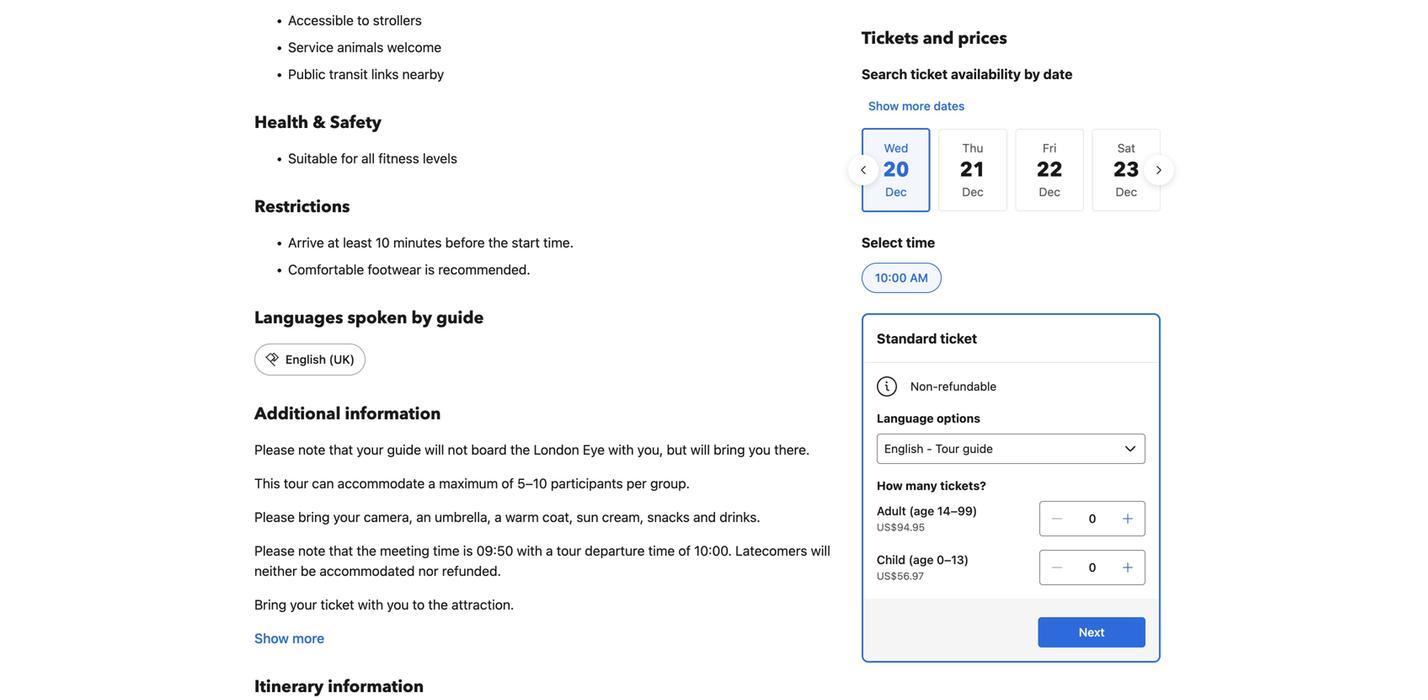 Task type: describe. For each thing, give the bounding box(es) containing it.
tour inside please note that the meeting time is 09:50 with a tour departure time of 10:00. latecomers will neither be accommodated nor refunded.
[[557, 543, 582, 559]]

please for please note that the meeting time is 09:50 with a tour departure time of 10:00. latecomers will neither be accommodated nor refunded.
[[254, 543, 295, 559]]

prices
[[958, 27, 1008, 50]]

1 horizontal spatial time
[[649, 543, 675, 559]]

the inside please note that the meeting time is 09:50 with a tour departure time of 10:00. latecomers will neither be accommodated nor refunded.
[[357, 543, 377, 559]]

next
[[1079, 626, 1105, 640]]

0 vertical spatial with
[[609, 442, 634, 458]]

1 horizontal spatial you
[[749, 442, 771, 458]]

10
[[376, 235, 390, 251]]

dates
[[934, 99, 965, 113]]

arrive
[[288, 235, 324, 251]]

please for please bring your camera, an umbrella, a warm coat, sun cream, snacks and drinks.
[[254, 509, 295, 525]]

accessible to strollers
[[288, 12, 422, 28]]

latecomers
[[736, 543, 808, 559]]

is inside please note that the meeting time is 09:50 with a tour departure time of 10:00. latecomers will neither be accommodated nor refunded.
[[463, 543, 473, 559]]

eye
[[583, 442, 605, 458]]

tickets and prices
[[862, 27, 1008, 50]]

the right board
[[511, 442, 530, 458]]

refunded.
[[442, 563, 501, 579]]

spoken
[[348, 307, 407, 330]]

languages
[[254, 307, 343, 330]]

accommodate
[[338, 476, 425, 492]]

1 vertical spatial guide
[[387, 442, 421, 458]]

09:50
[[477, 543, 513, 559]]

please for please note that your guide will not board the london eye with you, but will bring you there.
[[254, 442, 295, 458]]

1 vertical spatial by
[[412, 307, 432, 330]]

0 horizontal spatial will
[[425, 442, 444, 458]]

will inside please note that the meeting time is 09:50 with a tour departure time of 10:00. latecomers will neither be accommodated nor refunded.
[[811, 543, 831, 559]]

(age for adult
[[910, 504, 935, 518]]

date
[[1044, 66, 1073, 82]]

camera,
[[364, 509, 413, 525]]

10:00.
[[695, 543, 732, 559]]

1 horizontal spatial a
[[495, 509, 502, 525]]

but
[[667, 442, 687, 458]]

0 horizontal spatial time
[[433, 543, 460, 559]]

neither
[[254, 563, 297, 579]]

accessible
[[288, 12, 354, 28]]

this
[[254, 476, 280, 492]]

not
[[448, 442, 468, 458]]

can
[[312, 476, 334, 492]]

2 vertical spatial your
[[290, 597, 317, 613]]

0 vertical spatial of
[[502, 476, 514, 492]]

you,
[[638, 442, 663, 458]]

board
[[471, 442, 507, 458]]

strollers
[[373, 12, 422, 28]]

us$94.95
[[877, 522, 925, 533]]

2 vertical spatial with
[[358, 597, 383, 613]]

meeting
[[380, 543, 430, 559]]

note for the
[[298, 543, 326, 559]]

comfortable footwear is recommended.
[[288, 262, 531, 278]]

dec for 21
[[963, 185, 984, 199]]

availability
[[951, 66, 1021, 82]]

10:00 am
[[875, 271, 929, 285]]

2 vertical spatial ticket
[[321, 597, 354, 613]]

this tour can accommodate a maximum of 5–10 participants per group.
[[254, 476, 690, 492]]

2 horizontal spatial time
[[906, 235, 935, 251]]

0 for adult (age 14–99)
[[1089, 512, 1097, 526]]

show more dates button
[[862, 91, 972, 121]]

sat 23 dec
[[1114, 141, 1140, 199]]

animals
[[337, 39, 384, 55]]

sun
[[577, 509, 599, 525]]

there.
[[775, 442, 810, 458]]

show for show more
[[254, 631, 289, 647]]

comfortable
[[288, 262, 364, 278]]

0–13)
[[937, 553, 969, 567]]

how
[[877, 479, 903, 493]]

that for your
[[329, 442, 353, 458]]

many
[[906, 479, 938, 493]]

how many tickets?
[[877, 479, 987, 493]]

search
[[862, 66, 908, 82]]

0 horizontal spatial bring
[[298, 509, 330, 525]]

footwear
[[368, 262, 421, 278]]

snacks
[[648, 509, 690, 525]]

(uk)
[[329, 353, 355, 367]]

select
[[862, 235, 903, 251]]

please note that the meeting time is 09:50 with a tour departure time of 10:00. latecomers will neither be accommodated nor refunded.
[[254, 543, 831, 579]]

0 vertical spatial to
[[357, 12, 370, 28]]

0 for child (age 0–13)
[[1089, 561, 1097, 575]]

language options
[[877, 412, 981, 426]]

at
[[328, 235, 340, 251]]

please bring your camera, an umbrella, a warm coat, sun cream, snacks and drinks.
[[254, 509, 761, 525]]

bring
[[254, 597, 287, 613]]

london
[[534, 442, 579, 458]]

levels
[[423, 150, 458, 166]]

nearby
[[402, 66, 444, 82]]

14–99)
[[938, 504, 978, 518]]

0 vertical spatial and
[[923, 27, 954, 50]]

with inside please note that the meeting time is 09:50 with a tour departure time of 10:00. latecomers will neither be accommodated nor refunded.
[[517, 543, 543, 559]]

0 horizontal spatial is
[[425, 262, 435, 278]]

nor
[[419, 563, 439, 579]]

an
[[417, 509, 431, 525]]

thu
[[963, 141, 984, 155]]

am
[[910, 271, 929, 285]]

show more
[[254, 631, 325, 647]]

public
[[288, 66, 326, 82]]

more for show more
[[292, 631, 325, 647]]

ticket for search
[[911, 66, 948, 82]]

0 vertical spatial tour
[[284, 476, 309, 492]]

health
[[254, 111, 309, 134]]



Task type: vqa. For each thing, say whether or not it's contained in the screenshot.
rightmost off
no



Task type: locate. For each thing, give the bounding box(es) containing it.
ticket up non-refundable
[[941, 331, 978, 347]]

of left 10:00.
[[679, 543, 691, 559]]

0 horizontal spatial and
[[694, 509, 716, 525]]

public transit links nearby
[[288, 66, 444, 82]]

standard
[[877, 331, 937, 347]]

(age inside adult (age 14–99) us$94.95
[[910, 504, 935, 518]]

1 vertical spatial bring
[[298, 509, 330, 525]]

show inside 'show more' button
[[254, 631, 289, 647]]

is down the arrive at least 10 minutes before the start time.
[[425, 262, 435, 278]]

(age up us$56.97
[[909, 553, 934, 567]]

by right spoken
[[412, 307, 432, 330]]

please inside please note that the meeting time is 09:50 with a tour departure time of 10:00. latecomers will neither be accommodated nor refunded.
[[254, 543, 295, 559]]

ticket up the 'show more dates'
[[911, 66, 948, 82]]

next button
[[1039, 618, 1146, 648]]

is
[[425, 262, 435, 278], [463, 543, 473, 559]]

0 horizontal spatial you
[[387, 597, 409, 613]]

and left prices
[[923, 27, 954, 50]]

tickets
[[862, 27, 919, 50]]

1 horizontal spatial of
[[679, 543, 691, 559]]

note up can
[[298, 442, 326, 458]]

dec down 21
[[963, 185, 984, 199]]

0 horizontal spatial dec
[[963, 185, 984, 199]]

sat
[[1118, 141, 1136, 155]]

all
[[362, 150, 375, 166]]

0 vertical spatial your
[[357, 442, 384, 458]]

english (uk)
[[286, 353, 355, 367]]

(age down many
[[910, 504, 935, 518]]

dec inside sat 23 dec
[[1116, 185, 1138, 199]]

0 horizontal spatial a
[[428, 476, 436, 492]]

minutes
[[393, 235, 442, 251]]

please up neither
[[254, 543, 295, 559]]

0 vertical spatial 0
[[1089, 512, 1097, 526]]

0 vertical spatial please
[[254, 442, 295, 458]]

1 0 from the top
[[1089, 512, 1097, 526]]

1 vertical spatial and
[[694, 509, 716, 525]]

1 horizontal spatial by
[[1025, 66, 1041, 82]]

group.
[[651, 476, 690, 492]]

fri 22 dec
[[1037, 141, 1063, 199]]

service animals welcome
[[288, 39, 442, 55]]

0 vertical spatial more
[[902, 99, 931, 113]]

adult (age 14–99) us$94.95
[[877, 504, 978, 533]]

0 horizontal spatial by
[[412, 307, 432, 330]]

1 that from the top
[[329, 442, 353, 458]]

more
[[902, 99, 931, 113], [292, 631, 325, 647]]

2 that from the top
[[329, 543, 353, 559]]

will right the latecomers
[[811, 543, 831, 559]]

1 vertical spatial is
[[463, 543, 473, 559]]

with right eye
[[609, 442, 634, 458]]

please down this
[[254, 509, 295, 525]]

departure
[[585, 543, 645, 559]]

2 horizontal spatial dec
[[1116, 185, 1138, 199]]

a left warm
[[495, 509, 502, 525]]

a
[[428, 476, 436, 492], [495, 509, 502, 525], [546, 543, 553, 559]]

to up service animals welcome
[[357, 12, 370, 28]]

the left start
[[489, 235, 508, 251]]

&
[[313, 111, 326, 134]]

1 vertical spatial with
[[517, 543, 543, 559]]

1 vertical spatial (age
[[909, 553, 934, 567]]

1 horizontal spatial tour
[[557, 543, 582, 559]]

bring down can
[[298, 509, 330, 525]]

2 horizontal spatial a
[[546, 543, 553, 559]]

1 vertical spatial of
[[679, 543, 691, 559]]

0 vertical spatial that
[[329, 442, 353, 458]]

restrictions
[[254, 195, 350, 219]]

(age inside child (age 0–13) us$56.97
[[909, 553, 934, 567]]

non-
[[911, 380, 939, 394]]

show more button
[[254, 629, 325, 649]]

safety
[[330, 111, 382, 134]]

1 horizontal spatial and
[[923, 27, 954, 50]]

of left 5–10
[[502, 476, 514, 492]]

attraction.
[[452, 597, 514, 613]]

21
[[960, 156, 986, 184]]

time up am
[[906, 235, 935, 251]]

1 vertical spatial more
[[292, 631, 325, 647]]

(age for child
[[909, 553, 934, 567]]

us$56.97
[[877, 570, 924, 582]]

thu 21 dec
[[960, 141, 986, 199]]

to down nor
[[413, 597, 425, 613]]

1 vertical spatial ticket
[[941, 331, 978, 347]]

1 vertical spatial your
[[333, 509, 360, 525]]

you left the 'there.'
[[749, 442, 771, 458]]

1 note from the top
[[298, 442, 326, 458]]

will right but
[[691, 442, 710, 458]]

show down search
[[869, 99, 899, 113]]

service
[[288, 39, 334, 55]]

with down warm
[[517, 543, 543, 559]]

show more dates
[[869, 99, 965, 113]]

1 horizontal spatial guide
[[436, 307, 484, 330]]

a up an
[[428, 476, 436, 492]]

for
[[341, 150, 358, 166]]

0 vertical spatial show
[[869, 99, 899, 113]]

please note that your guide will not board the london eye with you, but will bring you there.
[[254, 442, 810, 458]]

health & safety
[[254, 111, 382, 134]]

and up 10:00.
[[694, 509, 716, 525]]

2 0 from the top
[[1089, 561, 1097, 575]]

0 horizontal spatial guide
[[387, 442, 421, 458]]

the down nor
[[428, 597, 448, 613]]

tour down coat,
[[557, 543, 582, 559]]

start
[[512, 235, 540, 251]]

1 vertical spatial you
[[387, 597, 409, 613]]

maximum
[[439, 476, 498, 492]]

2 dec from the left
[[1039, 185, 1061, 199]]

2 vertical spatial a
[[546, 543, 553, 559]]

bring right but
[[714, 442, 745, 458]]

show down bring
[[254, 631, 289, 647]]

10:00
[[875, 271, 907, 285]]

per
[[627, 476, 647, 492]]

show for show more dates
[[869, 99, 899, 113]]

0 vertical spatial ticket
[[911, 66, 948, 82]]

suitable
[[288, 150, 338, 166]]

0 horizontal spatial more
[[292, 631, 325, 647]]

0 vertical spatial bring
[[714, 442, 745, 458]]

that for the
[[329, 543, 353, 559]]

standard ticket
[[877, 331, 978, 347]]

suitable for all fitness levels
[[288, 150, 458, 166]]

0 vertical spatial by
[[1025, 66, 1041, 82]]

links
[[371, 66, 399, 82]]

1 please from the top
[[254, 442, 295, 458]]

0 horizontal spatial with
[[358, 597, 383, 613]]

more down be
[[292, 631, 325, 647]]

1 horizontal spatial more
[[902, 99, 931, 113]]

0 horizontal spatial tour
[[284, 476, 309, 492]]

0 vertical spatial a
[[428, 476, 436, 492]]

ticket for standard
[[941, 331, 978, 347]]

will
[[425, 442, 444, 458], [691, 442, 710, 458], [811, 543, 831, 559]]

additional information
[[254, 403, 441, 426]]

region containing 21
[[848, 121, 1175, 219]]

0 vertical spatial note
[[298, 442, 326, 458]]

the
[[489, 235, 508, 251], [511, 442, 530, 458], [357, 543, 377, 559], [428, 597, 448, 613]]

transit
[[329, 66, 368, 82]]

23
[[1114, 156, 1140, 184]]

that up accommodated on the left
[[329, 543, 353, 559]]

a down coat,
[[546, 543, 553, 559]]

you down accommodated on the left
[[387, 597, 409, 613]]

that down additional information
[[329, 442, 353, 458]]

2 note from the top
[[298, 543, 326, 559]]

your down can
[[333, 509, 360, 525]]

options
[[937, 412, 981, 426]]

and
[[923, 27, 954, 50], [694, 509, 716, 525]]

2 vertical spatial please
[[254, 543, 295, 559]]

a inside please note that the meeting time is 09:50 with a tour departure time of 10:00. latecomers will neither be accommodated nor refunded.
[[546, 543, 553, 559]]

accommodated
[[320, 563, 415, 579]]

0 vertical spatial (age
[[910, 504, 935, 518]]

3 please from the top
[[254, 543, 295, 559]]

search ticket availability by date
[[862, 66, 1073, 82]]

0 vertical spatial guide
[[436, 307, 484, 330]]

welcome
[[387, 39, 442, 55]]

time.
[[544, 235, 574, 251]]

3 dec from the left
[[1116, 185, 1138, 199]]

2 horizontal spatial with
[[609, 442, 634, 458]]

time down snacks
[[649, 543, 675, 559]]

time up nor
[[433, 543, 460, 559]]

note
[[298, 442, 326, 458], [298, 543, 326, 559]]

participants
[[551, 476, 623, 492]]

guide down the recommended.
[[436, 307, 484, 330]]

ticket down accommodated on the left
[[321, 597, 354, 613]]

dec down the 22
[[1039, 185, 1061, 199]]

1 horizontal spatial with
[[517, 543, 543, 559]]

1 horizontal spatial show
[[869, 99, 899, 113]]

coat,
[[543, 509, 573, 525]]

1 vertical spatial 0
[[1089, 561, 1097, 575]]

that
[[329, 442, 353, 458], [329, 543, 353, 559]]

with
[[609, 442, 634, 458], [517, 543, 543, 559], [358, 597, 383, 613]]

1 horizontal spatial dec
[[1039, 185, 1061, 199]]

tour left can
[[284, 476, 309, 492]]

dec for 22
[[1039, 185, 1061, 199]]

1 horizontal spatial will
[[691, 442, 710, 458]]

show inside show more dates button
[[869, 99, 899, 113]]

1 vertical spatial tour
[[557, 543, 582, 559]]

non-refundable
[[911, 380, 997, 394]]

note inside please note that the meeting time is 09:50 with a tour departure time of 10:00. latecomers will neither be accommodated nor refunded.
[[298, 543, 326, 559]]

child (age 0–13) us$56.97
[[877, 553, 969, 582]]

0 horizontal spatial of
[[502, 476, 514, 492]]

dec for 23
[[1116, 185, 1138, 199]]

your right bring
[[290, 597, 317, 613]]

1 dec from the left
[[963, 185, 984, 199]]

1 vertical spatial note
[[298, 543, 326, 559]]

5–10
[[518, 476, 547, 492]]

select time
[[862, 235, 935, 251]]

is up "refunded."
[[463, 543, 473, 559]]

your up the accommodate
[[357, 442, 384, 458]]

of inside please note that the meeting time is 09:50 with a tour departure time of 10:00. latecomers will neither be accommodated nor refunded.
[[679, 543, 691, 559]]

guide down information
[[387, 442, 421, 458]]

more for show more dates
[[902, 99, 931, 113]]

please up this
[[254, 442, 295, 458]]

dec inside fri 22 dec
[[1039, 185, 1061, 199]]

0 horizontal spatial show
[[254, 631, 289, 647]]

1 vertical spatial a
[[495, 509, 502, 525]]

show
[[869, 99, 899, 113], [254, 631, 289, 647]]

22
[[1037, 156, 1063, 184]]

cream,
[[602, 509, 644, 525]]

dec down 23
[[1116, 185, 1138, 199]]

ticket
[[911, 66, 948, 82], [941, 331, 978, 347], [321, 597, 354, 613]]

by left date
[[1025, 66, 1041, 82]]

2 please from the top
[[254, 509, 295, 525]]

that inside please note that the meeting time is 09:50 with a tour departure time of 10:00. latecomers will neither be accommodated nor refunded.
[[329, 543, 353, 559]]

1 horizontal spatial bring
[[714, 442, 745, 458]]

will left not
[[425, 442, 444, 458]]

region
[[848, 121, 1175, 219]]

1 vertical spatial show
[[254, 631, 289, 647]]

english
[[286, 353, 326, 367]]

0 vertical spatial you
[[749, 442, 771, 458]]

be
[[301, 563, 316, 579]]

tickets?
[[941, 479, 987, 493]]

dec inside the thu 21 dec
[[963, 185, 984, 199]]

arrive at least 10 minutes before the start time.
[[288, 235, 574, 251]]

0 vertical spatial is
[[425, 262, 435, 278]]

you
[[749, 442, 771, 458], [387, 597, 409, 613]]

1 vertical spatial to
[[413, 597, 425, 613]]

1 horizontal spatial is
[[463, 543, 473, 559]]

1 vertical spatial that
[[329, 543, 353, 559]]

refundable
[[938, 380, 997, 394]]

more left dates
[[902, 99, 931, 113]]

recommended.
[[438, 262, 531, 278]]

2 horizontal spatial will
[[811, 543, 831, 559]]

1 vertical spatial please
[[254, 509, 295, 525]]

note for your
[[298, 442, 326, 458]]

1 horizontal spatial to
[[413, 597, 425, 613]]

fri
[[1043, 141, 1057, 155]]

before
[[445, 235, 485, 251]]

with down accommodated on the left
[[358, 597, 383, 613]]

the up accommodated on the left
[[357, 543, 377, 559]]

0 horizontal spatial to
[[357, 12, 370, 28]]

information
[[345, 403, 441, 426]]

note up be
[[298, 543, 326, 559]]



